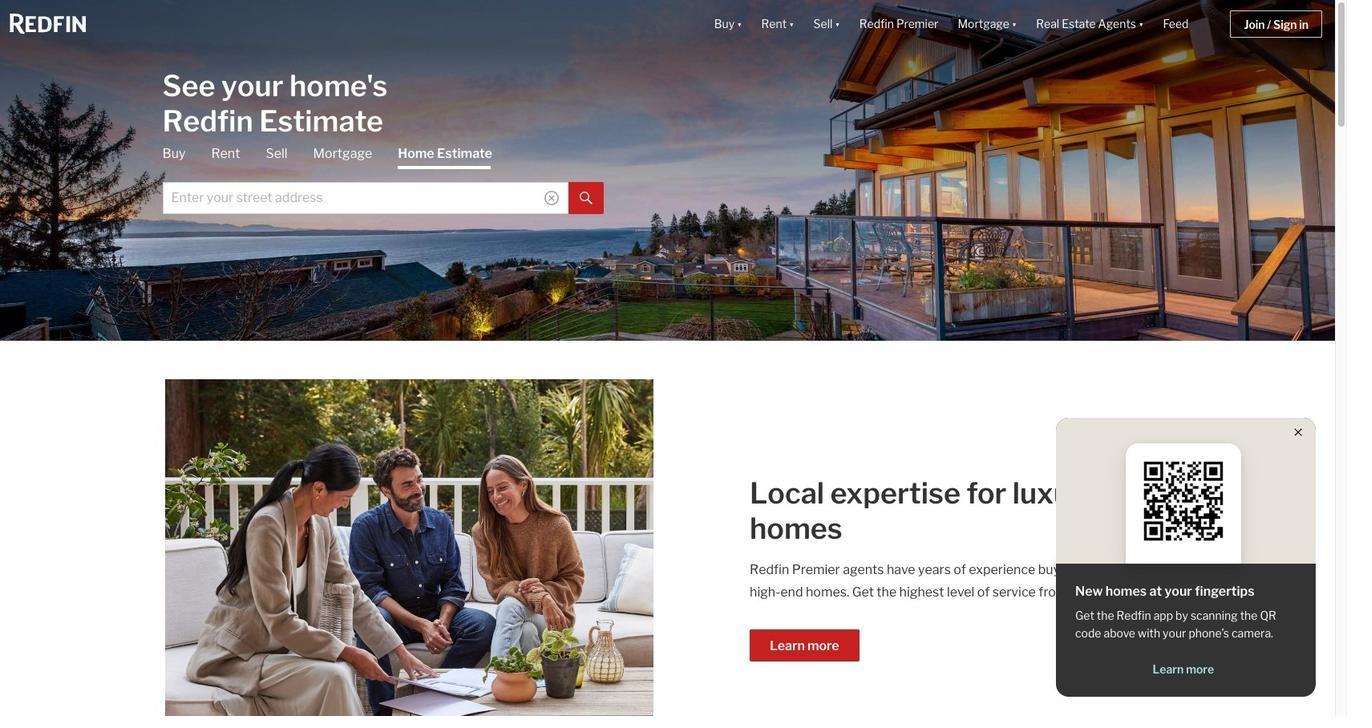 Task type: vqa. For each thing, say whether or not it's contained in the screenshot.
App Install Qr Code image
yes



Task type: locate. For each thing, give the bounding box(es) containing it.
app install qr code image
[[1139, 456, 1228, 546]]

tab list
[[162, 145, 603, 214]]

search input image
[[544, 190, 559, 205]]

submit search image
[[579, 192, 592, 205]]



Task type: describe. For each thing, give the bounding box(es) containing it.
Enter your street address search field
[[162, 182, 568, 214]]

a woman showing a document for a backyard consultation. image
[[166, 379, 654, 716]]



